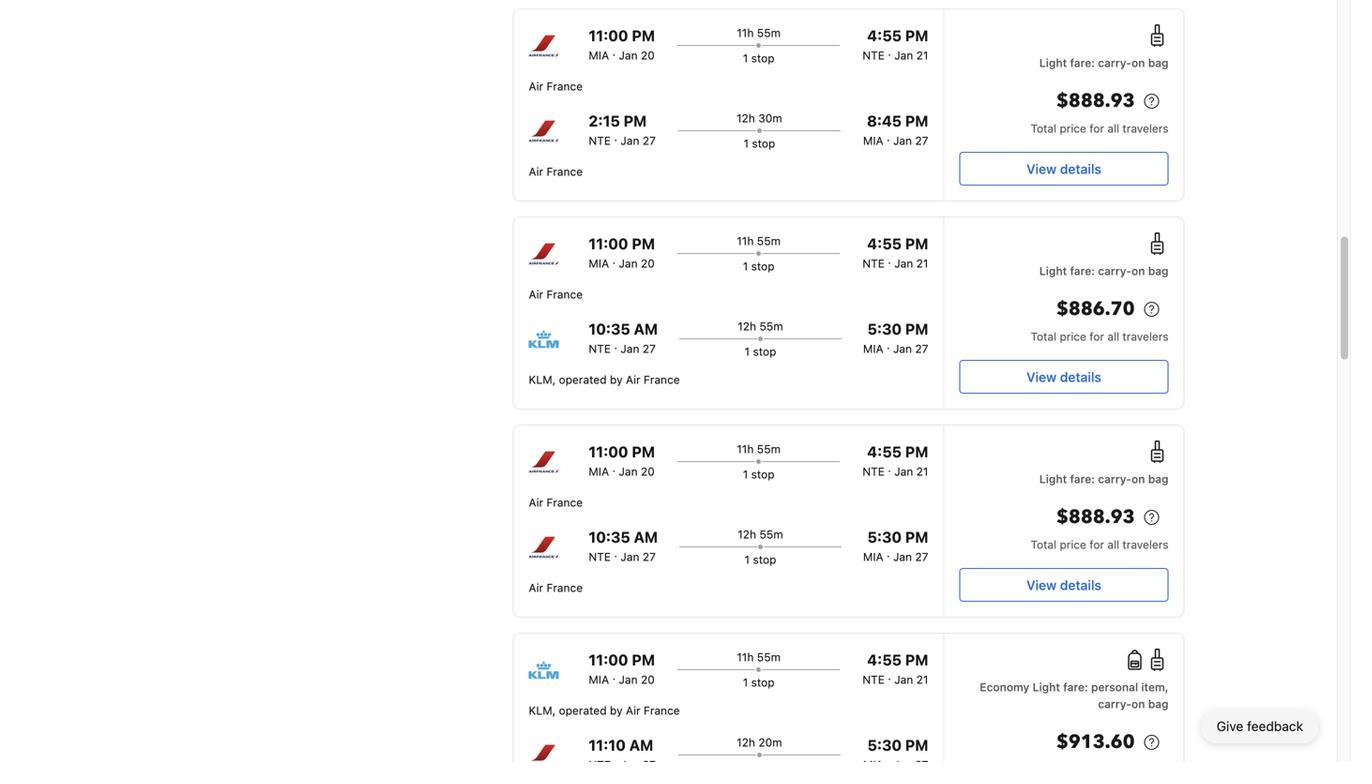 Task type: locate. For each thing, give the bounding box(es) containing it.
details for 2nd view details button
[[1060, 370, 1101, 385]]

price
[[1060, 122, 1086, 135], [1060, 330, 1086, 343], [1060, 539, 1086, 552]]

1 11h from the top
[[737, 26, 754, 39]]

3 5:30 from the top
[[867, 737, 902, 755]]

0 vertical spatial by
[[610, 373, 623, 387]]

3 11:00 pm mia . jan 20 from the top
[[589, 443, 655, 479]]

for for 3rd view details button from the top of the page
[[1090, 539, 1104, 552]]

3 11h from the top
[[737, 443, 754, 456]]

0 vertical spatial light fare: carry-on bag
[[1039, 56, 1169, 69]]

2 11:00 from the top
[[589, 235, 628, 253]]

2 price from the top
[[1060, 330, 1086, 343]]

3 air france from the top
[[529, 288, 583, 301]]

$913.60
[[1056, 730, 1135, 756]]

1 view details from the top
[[1027, 161, 1101, 177]]

2 view from the top
[[1027, 370, 1057, 385]]

10:35 am nte . jan 27 for $886.70
[[589, 320, 658, 356]]

1 all from the top
[[1107, 122, 1119, 135]]

2 21 from the top
[[916, 257, 928, 270]]

20
[[641, 49, 655, 62], [641, 257, 655, 270], [641, 465, 655, 479], [641, 674, 655, 687]]

3 view from the top
[[1027, 578, 1057, 593]]

2 20 from the top
[[641, 257, 655, 270]]

2 vertical spatial details
[[1060, 578, 1101, 593]]

0 vertical spatial travelers
[[1123, 122, 1169, 135]]

1 11:00 pm mia . jan 20 from the top
[[589, 27, 655, 62]]

bag for 3rd view details button from the top of the page
[[1148, 473, 1169, 486]]

on
[[1132, 56, 1145, 69], [1132, 265, 1145, 278], [1132, 473, 1145, 486], [1132, 698, 1145, 711]]

3 details from the top
[[1060, 578, 1101, 593]]

item,
[[1141, 681, 1169, 694]]

0 vertical spatial am
[[634, 320, 658, 338]]

10:35 for $886.70
[[589, 320, 630, 338]]

1 vertical spatial all
[[1107, 330, 1119, 343]]

pm
[[632, 27, 655, 45], [905, 27, 928, 45], [624, 112, 647, 130], [905, 112, 928, 130], [632, 235, 655, 253], [905, 235, 928, 253], [905, 320, 928, 338], [632, 443, 655, 461], [905, 443, 928, 461], [905, 529, 928, 547], [632, 652, 655, 669], [905, 652, 928, 669], [905, 737, 928, 755]]

1 vertical spatial price
[[1060, 330, 1086, 343]]

for for 2nd view details button
[[1090, 330, 1104, 343]]

2 vertical spatial price
[[1060, 539, 1086, 552]]

2 air france from the top
[[529, 165, 583, 178]]

4:55 for $886.70 region at right
[[867, 235, 902, 253]]

1 vertical spatial view
[[1027, 370, 1057, 385]]

8:45
[[867, 112, 902, 130]]

1 air france from the top
[[529, 80, 583, 93]]

1 11h 55m from the top
[[737, 26, 781, 39]]

1 stop
[[743, 52, 775, 65], [744, 137, 775, 150], [743, 260, 775, 273], [745, 345, 776, 358], [743, 468, 775, 481], [745, 554, 776, 567], [743, 676, 775, 690]]

stop
[[751, 52, 775, 65], [752, 137, 775, 150], [751, 260, 775, 273], [753, 345, 776, 358], [751, 468, 775, 481], [753, 554, 776, 567], [751, 676, 775, 690]]

2 $888.93 region from the top
[[959, 503, 1169, 537]]

2 carry- from the top
[[1098, 265, 1132, 278]]

10:35
[[589, 320, 630, 338], [589, 529, 630, 547]]

fare: for 2nd view details button
[[1070, 265, 1095, 278]]

2 by from the top
[[610, 705, 623, 718]]

1 vertical spatial view details
[[1027, 370, 1101, 385]]

3 for from the top
[[1090, 539, 1104, 552]]

0 vertical spatial view details
[[1027, 161, 1101, 177]]

.
[[612, 45, 616, 58], [888, 45, 891, 58], [614, 130, 617, 144], [887, 130, 890, 144], [612, 253, 616, 266], [888, 253, 891, 266], [614, 339, 617, 352], [887, 339, 890, 352], [612, 462, 616, 475], [888, 462, 891, 475], [614, 547, 617, 560], [887, 547, 890, 560], [612, 670, 616, 683], [888, 670, 891, 683]]

1 view from the top
[[1027, 161, 1057, 177]]

2 10:35 from the top
[[589, 529, 630, 547]]

france
[[547, 80, 583, 93], [547, 165, 583, 178], [547, 288, 583, 301], [644, 373, 680, 387], [547, 496, 583, 509], [547, 582, 583, 595], [644, 705, 680, 718]]

12h 20m
[[737, 737, 782, 750]]

5:30 for $888.93
[[867, 529, 902, 547]]

1 10:35 am nte . jan 27 from the top
[[589, 320, 658, 356]]

1 travelers from the top
[[1123, 122, 1169, 135]]

bag
[[1148, 56, 1169, 69], [1148, 265, 1169, 278], [1148, 473, 1169, 486], [1148, 698, 1169, 711]]

2 11h 55m from the top
[[737, 235, 781, 248]]

2 5:30 pm mia . jan 27 from the top
[[863, 529, 928, 564]]

1 for from the top
[[1090, 122, 1104, 135]]

on for 3rd view details button from the top of the page
[[1132, 473, 1145, 486]]

carry- for first view details button from the top of the page
[[1098, 56, 1132, 69]]

1 vertical spatial travelers
[[1123, 330, 1169, 343]]

3 light fare: carry-on bag from the top
[[1039, 473, 1169, 486]]

4 20 from the top
[[641, 674, 655, 687]]

11h
[[737, 26, 754, 39], [737, 235, 754, 248], [737, 443, 754, 456], [737, 651, 754, 664]]

11h for 2nd view details button
[[737, 235, 754, 248]]

0 vertical spatial total price for all travelers
[[1031, 122, 1169, 135]]

$886.70
[[1056, 296, 1135, 322]]

total for 2nd view details button
[[1031, 330, 1057, 343]]

2 vertical spatial total price for all travelers
[[1031, 539, 1169, 552]]

2 travelers from the top
[[1123, 330, 1169, 343]]

2 $888.93 from the top
[[1056, 505, 1135, 531]]

4:55
[[867, 27, 902, 45], [867, 235, 902, 253], [867, 443, 902, 461], [867, 652, 902, 669]]

1 total price for all travelers from the top
[[1031, 122, 1169, 135]]

1 total from the top
[[1031, 122, 1057, 135]]

details
[[1060, 161, 1101, 177], [1060, 370, 1101, 385], [1060, 578, 1101, 593]]

1 klm, from the top
[[529, 373, 556, 387]]

1 20 from the top
[[641, 49, 655, 62]]

0 vertical spatial for
[[1090, 122, 1104, 135]]

3 total from the top
[[1031, 539, 1057, 552]]

1 vertical spatial operated
[[559, 705, 607, 718]]

0 vertical spatial 10:35
[[589, 320, 630, 338]]

0 vertical spatial $888.93 region
[[959, 86, 1169, 120]]

0 vertical spatial 5:30
[[867, 320, 902, 338]]

1 10:35 from the top
[[589, 320, 630, 338]]

2 4:55 from the top
[[867, 235, 902, 253]]

light
[[1039, 56, 1067, 69], [1039, 265, 1067, 278], [1039, 473, 1067, 486], [1033, 681, 1060, 694]]

nte
[[862, 49, 885, 62], [589, 134, 611, 147], [862, 257, 885, 270], [589, 342, 611, 356], [862, 465, 885, 479], [589, 551, 611, 564], [862, 674, 885, 687]]

1 vertical spatial am
[[634, 529, 658, 547]]

27 inside 2:15 pm nte . jan 27
[[643, 134, 656, 147]]

1 11:00 from the top
[[589, 27, 628, 45]]

11h 55m
[[737, 26, 781, 39], [737, 235, 781, 248], [737, 443, 781, 456], [737, 651, 781, 664]]

view details
[[1027, 161, 1101, 177], [1027, 370, 1101, 385], [1027, 578, 1101, 593]]

1 vertical spatial light fare: carry-on bag
[[1039, 265, 1169, 278]]

2 light fare: carry-on bag from the top
[[1039, 265, 1169, 278]]

0 vertical spatial klm,
[[529, 373, 556, 387]]

1 5:30 from the top
[[867, 320, 902, 338]]

5:30 for $886.70
[[867, 320, 902, 338]]

4 on from the top
[[1132, 698, 1145, 711]]

on for first view details button from the top of the page
[[1132, 56, 1145, 69]]

1 $888.93 from the top
[[1056, 88, 1135, 114]]

21 for 2nd view details button
[[916, 257, 928, 270]]

0 vertical spatial klm, operated by air france
[[529, 373, 680, 387]]

2 4:55 pm nte . jan 21 from the top
[[862, 235, 928, 270]]

55m
[[757, 26, 781, 39], [757, 235, 781, 248], [759, 320, 783, 333], [757, 443, 781, 456], [759, 528, 783, 541], [757, 651, 781, 664]]

all for 2nd view details button
[[1107, 330, 1119, 343]]

4:55 pm nte . jan 21
[[862, 27, 928, 62], [862, 235, 928, 270], [862, 443, 928, 479], [862, 652, 928, 687]]

1 vertical spatial $888.93
[[1056, 505, 1135, 531]]

3 4:55 pm nte . jan 21 from the top
[[862, 443, 928, 479]]

fare: for 3rd view details button from the top of the page
[[1070, 473, 1095, 486]]

2 vertical spatial for
[[1090, 539, 1104, 552]]

11:10 am
[[589, 737, 653, 755]]

12h for $886.70 region at right
[[738, 320, 756, 333]]

0 vertical spatial $888.93
[[1056, 88, 1135, 114]]

11:00 pm mia . jan 20 for first view details button from the top of the page
[[589, 27, 655, 62]]

price for $886.70 region at right
[[1060, 330, 1086, 343]]

give
[[1217, 719, 1243, 735]]

0 vertical spatial view
[[1027, 161, 1057, 177]]

3 carry- from the top
[[1098, 473, 1132, 486]]

4 carry- from the top
[[1098, 698, 1132, 711]]

klm, operated by air france
[[529, 373, 680, 387], [529, 705, 680, 718]]

on inside economy light fare: personal item, carry-on bag
[[1132, 698, 1145, 711]]

air france for first view details button from the top of the page
[[529, 80, 583, 93]]

total
[[1031, 122, 1057, 135], [1031, 330, 1057, 343], [1031, 539, 1057, 552]]

4 bag from the top
[[1148, 698, 1169, 711]]

11:00 for 3rd view details button from the top of the page
[[589, 443, 628, 461]]

2 5:30 from the top
[[867, 529, 902, 547]]

4:55 for $888.93 region corresponding to 8:45 pm
[[867, 27, 902, 45]]

3 11:00 from the top
[[589, 443, 628, 461]]

light fare: carry-on bag
[[1039, 56, 1169, 69], [1039, 265, 1169, 278], [1039, 473, 1169, 486]]

air france
[[529, 80, 583, 93], [529, 165, 583, 178], [529, 288, 583, 301], [529, 496, 583, 509], [529, 582, 583, 595]]

1 12h 55m from the top
[[738, 320, 783, 333]]

carry- for 3rd view details button from the top of the page
[[1098, 473, 1132, 486]]

2 vertical spatial 5:30
[[867, 737, 902, 755]]

2 vertical spatial view details
[[1027, 578, 1101, 593]]

2 11:00 pm mia . jan 20 from the top
[[589, 235, 655, 270]]

2 vertical spatial total
[[1031, 539, 1057, 552]]

1 $888.93 region from the top
[[959, 86, 1169, 120]]

bag for 2nd view details button
[[1148, 265, 1169, 278]]

21
[[916, 49, 928, 62], [916, 257, 928, 270], [916, 465, 928, 479], [916, 674, 928, 687]]

3 on from the top
[[1132, 473, 1145, 486]]

5:30 pm mia . jan 27
[[863, 320, 928, 356], [863, 529, 928, 564]]

all
[[1107, 122, 1119, 135], [1107, 330, 1119, 343], [1107, 539, 1119, 552]]

$888.93 region
[[959, 86, 1169, 120], [959, 503, 1169, 537]]

21 for 3rd view details button from the top of the page
[[916, 465, 928, 479]]

klm,
[[529, 373, 556, 387], [529, 705, 556, 718]]

view details for 2nd view details button
[[1027, 370, 1101, 385]]

2 total from the top
[[1031, 330, 1057, 343]]

1 vertical spatial 5:30 pm mia . jan 27
[[863, 529, 928, 564]]

personal
[[1091, 681, 1138, 694]]

2 on from the top
[[1132, 265, 1145, 278]]

3 travelers from the top
[[1123, 539, 1169, 552]]

1 4:55 pm nte . jan 21 from the top
[[862, 27, 928, 62]]

0 vertical spatial 5:30 pm mia . jan 27
[[863, 320, 928, 356]]

travelers
[[1123, 122, 1169, 135], [1123, 330, 1169, 343], [1123, 539, 1169, 552]]

1 vertical spatial total
[[1031, 330, 1057, 343]]

2 12h 55m from the top
[[738, 528, 783, 541]]

1 vertical spatial klm,
[[529, 705, 556, 718]]

27
[[643, 134, 656, 147], [915, 134, 928, 147], [643, 342, 656, 356], [915, 342, 928, 356], [643, 551, 656, 564], [915, 551, 928, 564]]

12h
[[737, 112, 755, 125], [738, 320, 756, 333], [738, 528, 756, 541], [737, 737, 755, 750]]

total price for all travelers
[[1031, 122, 1169, 135], [1031, 330, 1169, 343], [1031, 539, 1169, 552]]

4 11h from the top
[[737, 651, 754, 664]]

view
[[1027, 161, 1057, 177], [1027, 370, 1057, 385], [1027, 578, 1057, 593]]

1 vertical spatial by
[[610, 705, 623, 718]]

1 view details button from the top
[[959, 152, 1169, 186]]

3 total price for all travelers from the top
[[1031, 539, 1169, 552]]

3 21 from the top
[[916, 465, 928, 479]]

11:00 pm mia . jan 20
[[589, 27, 655, 62], [589, 235, 655, 270], [589, 443, 655, 479], [589, 652, 655, 687]]

0 vertical spatial all
[[1107, 122, 1119, 135]]

on for 2nd view details button
[[1132, 265, 1145, 278]]

1 vertical spatial 10:35
[[589, 529, 630, 547]]

1 carry- from the top
[[1098, 56, 1132, 69]]

3 price from the top
[[1060, 539, 1086, 552]]

2 11h from the top
[[737, 235, 754, 248]]

air
[[529, 80, 543, 93], [529, 165, 543, 178], [529, 288, 543, 301], [626, 373, 640, 387], [529, 496, 543, 509], [529, 582, 543, 595], [626, 705, 640, 718]]

2 for from the top
[[1090, 330, 1104, 343]]

1 vertical spatial 10:35 am nte . jan 27
[[589, 529, 658, 564]]

11h 55m for first view details button from the top of the page
[[737, 26, 781, 39]]

mia
[[589, 49, 609, 62], [863, 134, 883, 147], [589, 257, 609, 270], [863, 342, 884, 356], [589, 465, 609, 479], [863, 551, 884, 564], [589, 674, 609, 687]]

light fare: carry-on bag for $888.93 region corresponding to 8:45 pm
[[1039, 56, 1169, 69]]

1 vertical spatial details
[[1060, 370, 1101, 385]]

11h 55m for 3rd view details button from the top of the page
[[737, 443, 781, 456]]

1 vertical spatial 5:30
[[867, 529, 902, 547]]

price for $888.93 region corresponding to 5:30 pm
[[1060, 539, 1086, 552]]

0 vertical spatial 12h 55m
[[738, 320, 783, 333]]

0 vertical spatial view details button
[[959, 152, 1169, 186]]

1 vertical spatial klm, operated by air france
[[529, 705, 680, 718]]

for
[[1090, 122, 1104, 135], [1090, 330, 1104, 343], [1090, 539, 1104, 552]]

2 10:35 am nte . jan 27 from the top
[[589, 529, 658, 564]]

air france for 2nd view details button
[[529, 288, 583, 301]]

1 price from the top
[[1060, 122, 1086, 135]]

operated
[[559, 373, 607, 387], [559, 705, 607, 718]]

10:35 for $888.93
[[589, 529, 630, 547]]

12h 30m
[[737, 112, 782, 125]]

light fare: carry-on bag for $888.93 region corresponding to 5:30 pm
[[1039, 473, 1169, 486]]

2 vertical spatial all
[[1107, 539, 1119, 552]]

1 vertical spatial total price for all travelers
[[1031, 330, 1169, 343]]

pm inside 8:45 pm mia . jan 27
[[905, 112, 928, 130]]

3 view details from the top
[[1027, 578, 1101, 593]]

0 vertical spatial details
[[1060, 161, 1101, 177]]

2 details from the top
[[1060, 370, 1101, 385]]

light inside economy light fare: personal item, carry-on bag
[[1033, 681, 1060, 694]]

light for $888.93 region corresponding to 8:45 pm
[[1039, 56, 1067, 69]]

fare: for first view details button from the top of the page
[[1070, 56, 1095, 69]]

1 21 from the top
[[916, 49, 928, 62]]

am for $888.93
[[634, 529, 658, 547]]

fare:
[[1070, 56, 1095, 69], [1070, 265, 1095, 278], [1070, 473, 1095, 486], [1063, 681, 1088, 694]]

2 bag from the top
[[1148, 265, 1169, 278]]

give feedback button
[[1202, 710, 1318, 744]]

jan
[[619, 49, 638, 62], [894, 49, 913, 62], [621, 134, 639, 147], [893, 134, 912, 147], [619, 257, 638, 270], [894, 257, 913, 270], [621, 342, 639, 356], [893, 342, 912, 356], [619, 465, 638, 479], [894, 465, 913, 479], [621, 551, 639, 564], [893, 551, 912, 564], [619, 674, 638, 687], [894, 674, 913, 687]]

5:30 pm mia . jan 27 for $886.70
[[863, 320, 928, 356]]

am
[[634, 320, 658, 338], [634, 529, 658, 547], [629, 737, 653, 755]]

1 vertical spatial $888.93 region
[[959, 503, 1169, 537]]

2:15
[[589, 112, 620, 130]]

12h 55m
[[738, 320, 783, 333], [738, 528, 783, 541]]

price for $888.93 region corresponding to 8:45 pm
[[1060, 122, 1086, 135]]

11:00 for first view details button from the top of the page
[[589, 27, 628, 45]]

0 vertical spatial 10:35 am nte . jan 27
[[589, 320, 658, 356]]

2 view details button from the top
[[959, 360, 1169, 394]]

2 vertical spatial view details button
[[959, 569, 1169, 602]]

1 vertical spatial view details button
[[959, 360, 1169, 394]]

11:00
[[589, 27, 628, 45], [589, 235, 628, 253], [589, 443, 628, 461], [589, 652, 628, 669]]

1 vertical spatial 12h 55m
[[738, 528, 783, 541]]

10:35 am nte . jan 27
[[589, 320, 658, 356], [589, 529, 658, 564]]

1 by from the top
[[610, 373, 623, 387]]

0 vertical spatial operated
[[559, 373, 607, 387]]

1 4:55 from the top
[[867, 27, 902, 45]]

5:30
[[867, 320, 902, 338], [867, 529, 902, 547], [867, 737, 902, 755]]

3 4:55 from the top
[[867, 443, 902, 461]]

total price for all travelers for first view details button from the top of the page
[[1031, 122, 1169, 135]]

2 vertical spatial view
[[1027, 578, 1057, 593]]

3 11h 55m from the top
[[737, 443, 781, 456]]

travelers for first view details button from the top of the page
[[1123, 122, 1169, 135]]

1 5:30 pm mia . jan 27 from the top
[[863, 320, 928, 356]]

1 bag from the top
[[1148, 56, 1169, 69]]

3 all from the top
[[1107, 539, 1119, 552]]

1 on from the top
[[1132, 56, 1145, 69]]

2 vertical spatial travelers
[[1123, 539, 1169, 552]]

2 vertical spatial light fare: carry-on bag
[[1039, 473, 1169, 486]]

1 vertical spatial for
[[1090, 330, 1104, 343]]

by
[[610, 373, 623, 387], [610, 705, 623, 718]]

0 vertical spatial price
[[1060, 122, 1086, 135]]

total price for all travelers for 2nd view details button
[[1031, 330, 1169, 343]]

0 vertical spatial total
[[1031, 122, 1057, 135]]

view details button
[[959, 152, 1169, 186], [959, 360, 1169, 394], [959, 569, 1169, 602]]

20 for 2nd view details button
[[641, 257, 655, 270]]

4 air france from the top
[[529, 496, 583, 509]]

3 20 from the top
[[641, 465, 655, 479]]

2 all from the top
[[1107, 330, 1119, 343]]

1
[[743, 52, 748, 65], [744, 137, 749, 150], [743, 260, 748, 273], [745, 345, 750, 358], [743, 468, 748, 481], [745, 554, 750, 567], [743, 676, 748, 690]]

2 view details from the top
[[1027, 370, 1101, 385]]

1 light fare: carry-on bag from the top
[[1039, 56, 1169, 69]]

$888.93
[[1056, 88, 1135, 114], [1056, 505, 1135, 531]]

economy light fare: personal item, carry-on bag
[[980, 681, 1169, 711]]

11:00 pm mia . jan 20 for 3rd view details button from the top of the page
[[589, 443, 655, 479]]

total for first view details button from the top of the page
[[1031, 122, 1057, 135]]

4 11:00 pm mia . jan 20 from the top
[[589, 652, 655, 687]]

carry-
[[1098, 56, 1132, 69], [1098, 265, 1132, 278], [1098, 473, 1132, 486], [1098, 698, 1132, 711]]



Task type: describe. For each thing, give the bounding box(es) containing it.
mia inside 8:45 pm mia . jan 27
[[863, 134, 883, 147]]

travelers for 3rd view details button from the top of the page
[[1123, 539, 1169, 552]]

give feedback
[[1217, 719, 1303, 735]]

10:35 am nte . jan 27 for $888.93
[[589, 529, 658, 564]]

20 for first view details button from the top of the page
[[641, 49, 655, 62]]

21 for first view details button from the top of the page
[[916, 49, 928, 62]]

11h for first view details button from the top of the page
[[737, 26, 754, 39]]

20m
[[758, 737, 782, 750]]

30m
[[758, 112, 782, 125]]

carry- inside economy light fare: personal item, carry-on bag
[[1098, 698, 1132, 711]]

light fare: carry-on bag for $886.70 region at right
[[1039, 265, 1169, 278]]

details for 3rd view details button from the top of the page
[[1060, 578, 1101, 593]]

view for first view details button from the top of the page
[[1027, 161, 1057, 177]]

view details for 3rd view details button from the top of the page
[[1027, 578, 1101, 593]]

4 4:55 from the top
[[867, 652, 902, 669]]

2 vertical spatial am
[[629, 737, 653, 755]]

air france for 3rd view details button from the top of the page
[[529, 496, 583, 509]]

4 21 from the top
[[916, 674, 928, 687]]

total price for all travelers for 3rd view details button from the top of the page
[[1031, 539, 1169, 552]]

8:45 pm mia . jan 27
[[863, 112, 928, 147]]

am for $886.70
[[634, 320, 658, 338]]

2 operated from the top
[[559, 705, 607, 718]]

all for first view details button from the top of the page
[[1107, 122, 1119, 135]]

. inside 8:45 pm mia . jan 27
[[887, 130, 890, 144]]

. inside 2:15 pm nte . jan 27
[[614, 130, 617, 144]]

4:55 pm nte . jan 21 for $888.93 region corresponding to 5:30 pm
[[862, 443, 928, 479]]

4 11h 55m from the top
[[737, 651, 781, 664]]

pm inside 2:15 pm nte . jan 27
[[624, 112, 647, 130]]

5:30 pm
[[867, 737, 928, 755]]

4 4:55 pm nte . jan 21 from the top
[[862, 652, 928, 687]]

3 view details button from the top
[[959, 569, 1169, 602]]

details for first view details button from the top of the page
[[1060, 161, 1101, 177]]

$888.93 for 5:30 pm
[[1056, 505, 1135, 531]]

total for 3rd view details button from the top of the page
[[1031, 539, 1057, 552]]

12h for $888.93 region corresponding to 8:45 pm
[[737, 112, 755, 125]]

jan inside 2:15 pm nte . jan 27
[[621, 134, 639, 147]]

2 klm, from the top
[[529, 705, 556, 718]]

27 inside 8:45 pm mia . jan 27
[[915, 134, 928, 147]]

2 klm, operated by air france from the top
[[529, 705, 680, 718]]

5:30 pm mia . jan 27 for $888.93
[[863, 529, 928, 564]]

11:00 pm mia . jan 20 for 2nd view details button
[[589, 235, 655, 270]]

20 for 3rd view details button from the top of the page
[[641, 465, 655, 479]]

$886.70 region
[[959, 295, 1169, 328]]

view for 3rd view details button from the top of the page
[[1027, 578, 1057, 593]]

$888.93 for 8:45 pm
[[1056, 88, 1135, 114]]

feedback
[[1247, 719, 1303, 735]]

4:55 pm nte . jan 21 for $888.93 region corresponding to 8:45 pm
[[862, 27, 928, 62]]

4:55 pm nte . jan 21 for $886.70 region at right
[[862, 235, 928, 270]]

travelers for 2nd view details button
[[1123, 330, 1169, 343]]

12h 55m for $888.93
[[738, 528, 783, 541]]

light for $888.93 region corresponding to 5:30 pm
[[1039, 473, 1067, 486]]

jan inside 8:45 pm mia . jan 27
[[893, 134, 912, 147]]

light for $886.70 region at right
[[1039, 265, 1067, 278]]

11h 55m for 2nd view details button
[[737, 235, 781, 248]]

bag inside economy light fare: personal item, carry-on bag
[[1148, 698, 1169, 711]]

4:55 for $888.93 region corresponding to 5:30 pm
[[867, 443, 902, 461]]

12h for $888.93 region corresponding to 5:30 pm
[[738, 528, 756, 541]]

$888.93 region for 8:45 pm
[[959, 86, 1169, 120]]

carry- for 2nd view details button
[[1098, 265, 1132, 278]]

fare: inside economy light fare: personal item, carry-on bag
[[1063, 681, 1088, 694]]

economy
[[980, 681, 1030, 694]]

for for first view details button from the top of the page
[[1090, 122, 1104, 135]]

1 klm, operated by air france from the top
[[529, 373, 680, 387]]

nte inside 2:15 pm nte . jan 27
[[589, 134, 611, 147]]

2:15 pm nte . jan 27
[[589, 112, 656, 147]]

1 operated from the top
[[559, 373, 607, 387]]

11h for 3rd view details button from the top of the page
[[737, 443, 754, 456]]

11:10
[[589, 737, 626, 755]]

$888.93 region for 5:30 pm
[[959, 503, 1169, 537]]

4 11:00 from the top
[[589, 652, 628, 669]]

11:00 for 2nd view details button
[[589, 235, 628, 253]]

view for 2nd view details button
[[1027, 370, 1057, 385]]

5 air france from the top
[[529, 582, 583, 595]]

12h 55m for $886.70
[[738, 320, 783, 333]]

view details for first view details button from the top of the page
[[1027, 161, 1101, 177]]

bag for first view details button from the top of the page
[[1148, 56, 1169, 69]]

all for 3rd view details button from the top of the page
[[1107, 539, 1119, 552]]

$913.60 region
[[959, 728, 1169, 762]]



Task type: vqa. For each thing, say whether or not it's contained in the screenshot.


